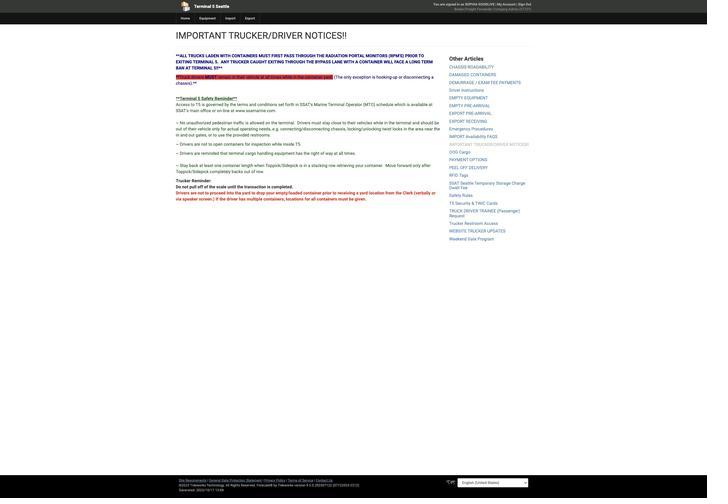Task type: describe. For each thing, give the bounding box(es) containing it.
to inside **terminal 5 safety reminder** access to t5 is governed by the terms and conditions set forth in ssat's marine terminal operator (mto) schedule which is available at ssat's main office or on-line at
[[191, 102, 195, 107]]

your inside ~ stay back at least one container length when toppick/sidepick is in a stacking row retrieving your container.  move forward only after toppick/sidepick completely backs out of row.
[[355, 163, 364, 168]]

near
[[425, 127, 433, 132]]

face
[[394, 59, 404, 64]]

security
[[455, 201, 471, 206]]

is inside trucker reminder: do not pull off of the scale until the transaction is completed. drivers are not to proceed into the yard to drop your empty/loaded container prior to receiving a yard location from the clerk (verbally or via speaker screen.) if the driver has multiple containers, locations for all containers must be given.
[[267, 185, 270, 189]]

my
[[497, 2, 502, 6]]

/
[[476, 80, 477, 85]]

0 vertical spatial container
[[305, 75, 323, 80]]

chassis).**
[[176, 81, 197, 86]]

the up e.g.
[[271, 121, 277, 125]]

| left my
[[496, 2, 496, 6]]

driver
[[449, 88, 460, 93]]

2212)
[[350, 484, 359, 488]]

of inside site requirements | general data protection statement | privacy policy | terms of service | contact us ©2023 tideworks technology. all rights reserved. forecast® by tideworks version 9.5.0.202307122 (07122023-2212) generated: 2023/10/17 13:08
[[298, 479, 301, 483]]

0 horizontal spatial all
[[265, 75, 270, 80]]

to left the open
[[208, 142, 212, 147]]

admin
[[509, 7, 519, 11]]

privacy
[[264, 479, 275, 483]]

0 vertical spatial ssat's
[[300, 102, 313, 107]]

sign
[[518, 2, 525, 6]]

0 vertical spatial trucker/driver
[[229, 30, 303, 41]]

to right 'close'
[[343, 121, 346, 125]]

to left use
[[213, 133, 217, 138]]

one
[[214, 163, 221, 168]]

e.g.
[[272, 127, 279, 132]]

stay
[[322, 121, 330, 125]]

terminal 5 seattle
[[194, 4, 229, 9]]

the left right
[[304, 151, 310, 156]]

of left way
[[320, 151, 324, 156]]

office
[[200, 108, 211, 113]]

receiving
[[466, 119, 487, 124]]

stay
[[180, 163, 188, 168]]

the up twist
[[389, 121, 395, 125]]

of inside ~ no unauthorized pedestrian traffic is allowed on the terminal.  drivers must stay close to their vehicles while in the terminal and should be out of their vehicle only for actual operating needs, e.g. connecting/disconnecting chassis, locking/unlocking twist locks in the area near the in and out gates, or to use the provided restrooms.
[[183, 127, 187, 132]]

prior
[[405, 53, 418, 58]]

terminal inside ~ no unauthorized pedestrian traffic is allowed on the terminal.  drivers must stay close to their vehicles while in the terminal and should be out of their vehicle only for actual operating needs, e.g. connecting/disconnecting chassis, locking/unlocking twist locks in the area near the in and out gates, or to use the provided restrooms.
[[396, 121, 411, 125]]

2 horizontal spatial all
[[339, 151, 343, 156]]

row
[[329, 163, 336, 168]]

~ for ~ drivers are not to open containers for inspection while inside t5.
[[176, 142, 179, 147]]

1 horizontal spatial toppick/sidepick
[[265, 163, 298, 168]]

rfid
[[449, 173, 458, 178]]

inspection
[[251, 142, 271, 147]]

| left general
[[208, 479, 208, 483]]

2 vertical spatial not
[[198, 191, 204, 196]]

payment
[[449, 158, 469, 162]]

handling
[[257, 151, 273, 156]]

1 empty from the top
[[449, 96, 463, 100]]

pull
[[189, 185, 197, 189]]

is inside (the only exception is hooking-up or disconnecting a chassis).**
[[372, 75, 375, 80]]

t5 inside other articles chassis roadability damaged containers demurrage / exam fee payments driver instructions empty equipment empty pre-arrival export pre-arrival export receiving emergency procedures import availability faqs important trucker/driver notices!! oog cargo payment options peel off delivery rfid tags ssat seattle temporary storage charge dwell fee safety rules t5 security & twic cards truck driver trainee (passenger) request trucker restroom access website trucker updates weekend gate program
[[449, 201, 454, 206]]

the down **all trucks laden with containers must first pass through the radiation portal monitors (rpm's) prior to exiting terminal 5.  any trucker caught exiting through the bypass lane with a container will face a long term ban at terminal 5!!**
[[298, 75, 304, 80]]

chassis
[[449, 65, 467, 70]]

remain
[[218, 75, 231, 80]]

in inside **terminal 5 safety reminder** access to t5 is governed by the terms and conditions set forth in ssat's marine terminal operator (mto) schedule which is available at ssat's main office or on-line at
[[296, 102, 299, 107]]

0 vertical spatial with
[[220, 53, 231, 58]]

2 empty from the top
[[449, 103, 463, 108]]

at right line
[[231, 108, 234, 113]]

empty pre-arrival link
[[449, 103, 490, 108]]

demurrage
[[449, 80, 474, 85]]

which
[[395, 102, 406, 107]]

portal
[[349, 53, 365, 58]]

damaged
[[449, 72, 470, 77]]

in right remain
[[232, 75, 236, 80]]

(the
[[334, 75, 343, 80]]

terms of service link
[[288, 479, 313, 483]]

tideworks
[[278, 484, 294, 488]]

0 horizontal spatial seattle
[[216, 4, 229, 9]]

drivers inside trucker reminder: do not pull off of the scale until the transaction is completed. drivers are not to proceed into the yard to drop your empty/loaded container prior to receiving a yard location from the clerk (verbally or via speaker screen.) if the driver has multiple containers, locations for all containers must be given.
[[176, 191, 190, 196]]

0 horizontal spatial their
[[188, 127, 197, 132]]

1 horizontal spatial has
[[296, 151, 303, 156]]

1 vertical spatial toppick/sidepick
[[176, 169, 209, 174]]

~ for ~ no unauthorized pedestrian traffic is allowed on the terminal.  drivers must stay close to their vehicles while in the terminal and should be out of their vehicle only for actual operating needs, e.g. connecting/disconnecting chassis, locking/unlocking twist locks in the area near the in and out gates, or to use the provided restrooms.
[[176, 121, 179, 125]]

only inside (the only exception is hooking-up or disconnecting a chassis).**
[[344, 75, 352, 80]]

safety rules link
[[449, 193, 473, 198]]

for inside ~ no unauthorized pedestrian traffic is allowed on the terminal.  drivers must stay close to their vehicles while in the terminal and should be out of their vehicle only for actual operating needs, e.g. connecting/disconnecting chassis, locking/unlocking twist locks in the area near the in and out gates, or to use the provided restrooms.
[[221, 127, 226, 132]]

version
[[294, 484, 305, 488]]

&
[[472, 201, 474, 206]]

1 vertical spatial terminal
[[192, 66, 213, 70]]

open
[[213, 142, 223, 147]]

in up twist
[[384, 121, 388, 125]]

pedestrian
[[212, 121, 232, 125]]

be inside ~ no unauthorized pedestrian traffic is allowed on the terminal.  drivers must stay close to their vehicles while in the terminal and should be out of their vehicle only for actual operating needs, e.g. connecting/disconnecting chassis, locking/unlocking twist locks in the area near the in and out gates, or to use the provided restrooms.
[[435, 121, 439, 125]]

a inside (the only exception is hooking-up or disconnecting a chassis).**
[[431, 75, 434, 80]]

location
[[369, 191, 384, 196]]

in inside you are signed in as sophia goodlive | my account | sign out broker/freight forwarder company admin (57721)
[[457, 2, 460, 6]]

| left sign at right top
[[516, 2, 517, 6]]

provided
[[233, 133, 249, 138]]

in down **all trucks laden with containers must first pass through the radiation portal monitors (rpm's) prior to exiting terminal 5.  any trucker caught exiting through the bypass lane with a container will face a long term ban at terminal 5!!**
[[293, 75, 297, 80]]

at left times
[[260, 75, 264, 80]]

5 for **terminal
[[198, 96, 200, 101]]

1 vertical spatial pre-
[[466, 111, 475, 116]]

long
[[409, 59, 420, 64]]

0 vertical spatial pre-
[[464, 103, 473, 108]]

or inside trucker reminder: do not pull off of the scale until the transaction is completed. drivers are not to proceed into the yard to drop your empty/loaded container prior to receiving a yard location from the clerk (verbally or via speaker screen.) if the driver has multiple containers, locations for all containers must be given.
[[432, 191, 436, 196]]

restrooms.
[[250, 133, 271, 138]]

forward
[[397, 163, 412, 168]]

weekend gate program link
[[449, 237, 494, 242]]

1 export from the top
[[449, 111, 465, 116]]

must inside ~ no unauthorized pedestrian traffic is allowed on the terminal.  drivers must stay close to their vehicles while in the terminal and should be out of their vehicle only for actual operating needs, e.g. connecting/disconnecting chassis, locking/unlocking twist locks in the area near the in and out gates, or to use the provided restrooms.
[[312, 121, 321, 125]]

faqs
[[487, 134, 498, 139]]

radiation
[[326, 53, 348, 58]]

2 yard from the left
[[360, 191, 368, 196]]

out inside ~ stay back at least one container length when toppick/sidepick is in a stacking row retrieving your container.  move forward only after toppick/sidepick completely backs out of row.
[[244, 169, 250, 174]]

screen.)
[[199, 197, 215, 202]]

www.ssamarine.com .
[[235, 108, 277, 113]]

0 horizontal spatial and
[[180, 133, 187, 138]]

the right 'from'
[[396, 191, 402, 196]]

containers inside other articles chassis roadability damaged containers demurrage / exam fee payments driver instructions empty equipment empty pre-arrival export pre-arrival export receiving emergency procedures import availability faqs important trucker/driver notices!! oog cargo payment options peel off delivery rfid tags ssat seattle temporary storage charge dwell fee safety rules t5 security & twic cards truck driver trainee (passenger) request trucker restroom access website trucker updates weekend gate program
[[471, 72, 496, 77]]

the right if
[[220, 197, 226, 202]]

storage
[[496, 181, 511, 186]]

equipment
[[464, 96, 488, 100]]

1 horizontal spatial out
[[188, 133, 195, 138]]

trucker inside **all trucks laden with containers must first pass through the radiation portal monitors (rpm's) prior to exiting terminal 5.  any trucker caught exiting through the bypass lane with a container will face a long term ban at terminal 5!!**
[[230, 59, 249, 64]]

2 a from the left
[[405, 59, 408, 64]]

options
[[470, 158, 487, 162]]

vehicles
[[357, 121, 372, 125]]

the up 'proceed'
[[209, 185, 215, 189]]

by inside site requirements | general data protection statement | privacy policy | terms of service | contact us ©2023 tideworks technology. all rights reserved. forecast® by tideworks version 9.5.0.202307122 (07122023-2212) generated: 2023/10/17 13:08
[[274, 484, 277, 488]]

0 vertical spatial out
[[176, 127, 182, 132]]

0 vertical spatial vehicle
[[246, 75, 259, 80]]

the right 'near'
[[434, 127, 440, 132]]

should
[[421, 121, 433, 125]]

us
[[329, 479, 333, 483]]

containers inside trucker reminder: do not pull off of the scale until the transaction is completed. drivers are not to proceed into the yard to drop your empty/loaded container prior to receiving a yard location from the clerk (verbally or via speaker screen.) if the driver has multiple containers, locations for all containers must be given.
[[317, 197, 337, 202]]

has inside trucker reminder: do not pull off of the scale until the transaction is completed. drivers are not to proceed into the yard to drop your empty/loaded container prior to receiving a yard location from the clerk (verbally or via speaker screen.) if the driver has multiple containers, locations for all containers must be given.
[[239, 197, 246, 202]]

locks
[[393, 127, 403, 132]]

~ drivers are reminded that terminal cargo handling equipment has the right of way at all times.
[[176, 151, 356, 156]]

1 vertical spatial terminal
[[229, 151, 244, 156]]

if
[[216, 197, 218, 202]]

twist
[[382, 127, 392, 132]]

clerk
[[403, 191, 413, 196]]

are inside you are signed in as sophia goodlive | my account | sign out broker/freight forwarder company admin (57721)
[[440, 2, 445, 6]]

13:08
[[215, 489, 224, 493]]

you are signed in as sophia goodlive | my account | sign out broker/freight forwarder company admin (57721)
[[433, 2, 531, 11]]

~ for ~ stay back at least one container length when toppick/sidepick is in a stacking row retrieving your container.  move forward only after toppick/sidepick completely backs out of row.
[[176, 163, 179, 168]]

empty/loaded
[[276, 191, 302, 196]]

to up screen.)
[[205, 191, 209, 196]]

are down gates,
[[194, 142, 200, 147]]

not for to
[[201, 142, 207, 147]]

trucker inside other articles chassis roadability damaged containers demurrage / exam fee payments driver instructions empty equipment empty pre-arrival export pre-arrival export receiving emergency procedures import availability faqs important trucker/driver notices!! oog cargo payment options peel off delivery rfid tags ssat seattle temporary storage charge dwell fee safety rules t5 security & twic cards truck driver trainee (passenger) request trucker restroom access website trucker updates weekend gate program
[[468, 229, 486, 234]]

1 horizontal spatial with
[[344, 59, 354, 64]]

other
[[449, 56, 463, 62]]

| up 9.5.0.202307122
[[314, 479, 315, 483]]

are inside trucker reminder: do not pull off of the scale until the transaction is completed. drivers are not to proceed into the yard to drop your empty/loaded container prior to receiving a yard location from the clerk (verbally or via speaker screen.) if the driver has multiple containers, locations for all containers must be given.
[[191, 191, 197, 196]]

general data protection statement link
[[209, 479, 262, 483]]

1 vertical spatial arrival
[[475, 111, 492, 116]]

drivers inside ~ no unauthorized pedestrian traffic is allowed on the terminal.  drivers must stay close to their vehicles while in the terminal and should be out of their vehicle only for actual operating needs, e.g. connecting/disconnecting chassis, locking/unlocking twist locks in the area near the in and out gates, or to use the provided restrooms.
[[297, 121, 311, 125]]

.
[[275, 108, 277, 113]]

**terminal 5 safety reminder** access to t5 is governed by the terms and conditions set forth in ssat's marine terminal operator (mto) schedule which is available at ssat's main office or on-line at
[[176, 96, 433, 113]]

or inside ~ no unauthorized pedestrian traffic is allowed on the terminal.  drivers must stay close to their vehicles while in the terminal and should be out of their vehicle only for actual operating needs, e.g. connecting/disconnecting chassis, locking/unlocking twist locks in the area near the in and out gates, or to use the provided restrooms.
[[208, 133, 212, 138]]

exam
[[478, 80, 490, 85]]

| up forecast®
[[263, 479, 264, 483]]

container inside ~ stay back at least one container length when toppick/sidepick is in a stacking row retrieving your container.  move forward only after toppick/sidepick completely backs out of row.
[[223, 163, 240, 168]]

after
[[422, 163, 431, 168]]

2 vertical spatial while
[[272, 142, 282, 147]]

of inside ~ stay back at least one container length when toppick/sidepick is in a stacking row retrieving your container.  move forward only after toppick/sidepick completely backs out of row.
[[251, 169, 255, 174]]

terminal inside **terminal 5 safety reminder** access to t5 is governed by the terms and conditions set forth in ssat's marine terminal operator (mto) schedule which is available at ssat's main office or on-line at
[[328, 102, 345, 107]]

statement
[[246, 479, 262, 483]]

www.ssamarine.com
[[235, 108, 275, 113]]

is up office
[[202, 102, 205, 107]]

website
[[449, 229, 467, 234]]

payment options link
[[449, 158, 487, 162]]

safety inside **terminal 5 safety reminder** access to t5 is governed by the terms and conditions set forth in ssat's marine terminal operator (mto) schedule which is available at ssat's main office or on-line at
[[201, 96, 214, 101]]

ssat seattle temporary storage charge dwell fee link
[[449, 181, 525, 190]]

1 horizontal spatial the
[[316, 53, 325, 58]]

1 vertical spatial ssat's
[[176, 108, 189, 113]]

0 vertical spatial arrival
[[473, 103, 490, 108]]

1 horizontal spatial their
[[237, 75, 245, 80]]

cargo
[[245, 151, 256, 156]]

the right until
[[237, 185, 243, 189]]

t5.
[[295, 142, 301, 147]]

access inside other articles chassis roadability damaged containers demurrage / exam fee payments driver instructions empty equipment empty pre-arrival export pre-arrival export receiving emergency procedures import availability faqs important trucker/driver notices!! oog cargo payment options peel off delivery rfid tags ssat seattle temporary storage charge dwell fee safety rules t5 security & twic cards truck driver trainee (passenger) request trucker restroom access website trucker updates weekend gate program
[[484, 221, 498, 226]]

on
[[266, 121, 270, 125]]

locations
[[286, 197, 304, 202]]

important inside other articles chassis roadability damaged containers demurrage / exam fee payments driver instructions empty equipment empty pre-arrival export pre-arrival export receiving emergency procedures import availability faqs important trucker/driver notices!! oog cargo payment options peel off delivery rfid tags ssat seattle temporary storage charge dwell fee safety rules t5 security & twic cards truck driver trainee (passenger) request trucker restroom access website trucker updates weekend gate program
[[449, 142, 473, 147]]

locking/unlocking
[[347, 127, 381, 132]]

the down "actual" at top left
[[226, 133, 232, 138]]

be inside trucker reminder: do not pull off of the scale until the transaction is completed. drivers are not to proceed into the yard to drop your empty/loaded container prior to receiving a yard location from the clerk (verbally or via speaker screen.) if the driver has multiple containers, locations for all containers must be given.
[[349, 197, 354, 202]]

up
[[393, 75, 398, 80]]

contact us link
[[316, 479, 333, 483]]

(the only exception is hooking-up or disconnecting a chassis).**
[[176, 75, 434, 86]]

is right which
[[407, 102, 410, 107]]

the left area
[[408, 127, 414, 132]]

0 vertical spatial through
[[295, 53, 316, 58]]

1 vertical spatial and
[[413, 121, 420, 125]]

the inside **terminal 5 safety reminder** access to t5 is governed by the terms and conditions set forth in ssat's marine terminal operator (mto) schedule which is available at ssat's main office or on-line at
[[230, 102, 236, 107]]



Task type: locate. For each thing, give the bounding box(es) containing it.
**all
[[176, 53, 187, 58]]

0 horizontal spatial containers
[[232, 53, 258, 58]]

container inside trucker reminder: do not pull off of the scale until the transaction is completed. drivers are not to proceed into the yard to drop your empty/loaded container prior to receiving a yard location from the clerk (verbally or via speaker screen.) if the driver has multiple containers, locations for all containers must be given.
[[303, 191, 322, 196]]

0 vertical spatial their
[[237, 75, 245, 80]]

on-
[[217, 108, 223, 113]]

1 horizontal spatial must
[[259, 53, 270, 58]]

1 a from the left
[[355, 59, 358, 64]]

operating
[[240, 127, 258, 132]]

containers up exam on the right
[[471, 72, 496, 77]]

0 vertical spatial 5
[[212, 4, 215, 9]]

the right into
[[235, 191, 241, 196]]

1 horizontal spatial for
[[245, 142, 250, 147]]

a right face
[[405, 59, 408, 64]]

are up the back
[[194, 151, 200, 156]]

in left "as"
[[457, 2, 460, 6]]

sign out link
[[518, 2, 531, 6]]

2 export from the top
[[449, 119, 465, 124]]

all right locations
[[311, 197, 316, 202]]

1 vertical spatial with
[[344, 59, 354, 64]]

equipment link
[[195, 13, 220, 24]]

oog cargo link
[[449, 150, 471, 155]]

0 vertical spatial t5
[[196, 102, 201, 107]]

forwarder
[[477, 7, 493, 11]]

via
[[176, 197, 181, 202]]

must down 5!!** on the top of the page
[[205, 75, 217, 80]]

important trucker/driver notices!!
[[176, 30, 347, 41]]

reminded
[[201, 151, 219, 156]]

0 horizontal spatial exiting
[[176, 59, 192, 64]]

2 vertical spatial only
[[413, 163, 421, 168]]

must inside **all trucks laden with containers must first pass through the radiation portal monitors (rpm's) prior to exiting terminal 5.  any trucker caught exiting through the bypass lane with a container will face a long term ban at terminal 5!!**
[[259, 53, 270, 58]]

1 vertical spatial notices!!
[[510, 142, 529, 147]]

www.ssamarine.com link
[[235, 108, 275, 113]]

your right the retrieving
[[355, 163, 364, 168]]

through down pass
[[285, 59, 305, 64]]

2 exiting from the left
[[268, 59, 284, 64]]

(passenger)
[[497, 209, 520, 214]]

be right the should
[[435, 121, 439, 125]]

and
[[249, 102, 256, 107], [413, 121, 420, 125], [180, 133, 187, 138]]

your inside trucker reminder: do not pull off of the scale until the transaction is completed. drivers are not to proceed into the yard to drop your empty/loaded container prior to receiving a yard location from the clerk (verbally or via speaker screen.) if the driver has multiple containers, locations for all containers must be given.
[[266, 191, 275, 196]]

0 vertical spatial seattle
[[216, 4, 229, 9]]

in left gates,
[[176, 133, 179, 138]]

not down gates,
[[201, 142, 207, 147]]

trucker inside other articles chassis roadability damaged containers demurrage / exam fee payments driver instructions empty equipment empty pre-arrival export pre-arrival export receiving emergency procedures import availability faqs important trucker/driver notices!! oog cargo payment options peel off delivery rfid tags ssat seattle temporary storage charge dwell fee safety rules t5 security & twic cards truck driver trainee (passenger) request trucker restroom access website trucker updates weekend gate program
[[449, 221, 464, 226]]

close
[[331, 121, 341, 125]]

0 vertical spatial toppick/sidepick
[[265, 163, 298, 168]]

safety down dwell
[[449, 193, 461, 198]]

of right off
[[204, 185, 208, 189]]

~ inside ~ no unauthorized pedestrian traffic is allowed on the terminal.  drivers must stay close to their vehicles while in the terminal and should be out of their vehicle only for actual operating needs, e.g. connecting/disconnecting chassis, locking/unlocking twist locks in the area near the in and out gates, or to use the provided restrooms.
[[176, 121, 179, 125]]

peel
[[449, 165, 459, 170]]

ssat
[[449, 181, 459, 186]]

traffic
[[233, 121, 244, 125]]

3 ~ from the top
[[176, 151, 179, 156]]

driver
[[464, 209, 478, 214]]

trucker/driver inside other articles chassis roadability damaged containers demurrage / exam fee payments driver instructions empty equipment empty pre-arrival export pre-arrival export receiving emergency procedures import availability faqs important trucker/driver notices!! oog cargo payment options peel off delivery rfid tags ssat seattle temporary storage charge dwell fee safety rules t5 security & twic cards truck driver trainee (passenger) request trucker restroom access website trucker updates weekend gate program
[[474, 142, 509, 147]]

0 horizontal spatial terminal
[[194, 4, 211, 9]]

safety up governed
[[201, 96, 214, 101]]

0 vertical spatial all
[[265, 75, 270, 80]]

is inside ~ stay back at least one container length when toppick/sidepick is in a stacking row retrieving your container.  move forward only after toppick/sidepick completely backs out of row.
[[299, 163, 303, 168]]

0 vertical spatial terminal
[[193, 59, 214, 64]]

export receiving link
[[449, 119, 487, 124]]

0 horizontal spatial vehicle
[[198, 127, 211, 132]]

1 horizontal spatial access
[[484, 221, 498, 226]]

0 vertical spatial for
[[221, 127, 226, 132]]

~ inside ~ stay back at least one container length when toppick/sidepick is in a stacking row retrieving your container.  move forward only after toppick/sidepick completely backs out of row.
[[176, 163, 179, 168]]

seattle inside other articles chassis roadability damaged containers demurrage / exam fee payments driver instructions empty equipment empty pre-arrival export pre-arrival export receiving emergency procedures import availability faqs important trucker/driver notices!! oog cargo payment options peel off delivery rfid tags ssat seattle temporary storage charge dwell fee safety rules t5 security & twic cards truck driver trainee (passenger) request trucker restroom access website trucker updates weekend gate program
[[460, 181, 474, 186]]

1 horizontal spatial trucker
[[449, 221, 464, 226]]

a inside trucker reminder: do not pull off of the scale until the transaction is completed. drivers are not to proceed into the yard to drop your empty/loaded container prior to receiving a yard location from the clerk (verbally or via speaker screen.) if the driver has multiple containers, locations for all containers must be given.
[[356, 191, 359, 196]]

1 vertical spatial terminal
[[328, 102, 345, 107]]

their right remain
[[237, 75, 245, 80]]

restroom
[[465, 221, 483, 226]]

in right forth
[[296, 102, 299, 107]]

exiting
[[176, 59, 192, 64], [268, 59, 284, 64]]

access inside **terminal 5 safety reminder** access to t5 is governed by the terms and conditions set forth in ssat's marine terminal operator (mto) schedule which is available at ssat's main office or on-line at
[[176, 102, 190, 107]]

for right locations
[[305, 197, 310, 202]]

marine
[[314, 102, 327, 107]]

(mto)
[[363, 102, 375, 107]]

while left inside
[[272, 142, 282, 147]]

1 horizontal spatial trucker
[[468, 229, 486, 234]]

times.
[[344, 151, 356, 156]]

or inside (the only exception is hooking-up or disconnecting a chassis).**
[[399, 75, 403, 80]]

1 horizontal spatial safety
[[449, 193, 461, 198]]

payments
[[499, 80, 521, 85]]

while right times
[[282, 75, 292, 80]]

cargo
[[459, 150, 471, 155]]

emergency
[[449, 127, 470, 131]]

main
[[190, 108, 199, 113]]

set
[[278, 102, 284, 107]]

1 horizontal spatial terminal
[[396, 121, 411, 125]]

2 vertical spatial out
[[244, 169, 250, 174]]

of down no
[[183, 127, 187, 132]]

pre- down empty pre-arrival link
[[466, 111, 475, 116]]

reminder:
[[192, 178, 211, 183]]

the down reminder**
[[230, 102, 236, 107]]

seattle up import on the top of the page
[[216, 4, 229, 9]]

for inside trucker reminder: do not pull off of the scale until the transaction is completed. drivers are not to proceed into the yard to drop your empty/loaded container prior to receiving a yard location from the clerk (verbally or via speaker screen.) if the driver has multiple containers, locations for all containers must be given.
[[305, 197, 310, 202]]

terminal down '~ drivers are not to open containers for inspection while inside t5.'
[[229, 151, 244, 156]]

trucker reminder: do not pull off of the scale until the transaction is completed. drivers are not to proceed into the yard to drop your empty/loaded container prior to receiving a yard location from the clerk (verbally or via speaker screen.) if the driver has multiple containers, locations for all containers must be given.
[[176, 178, 436, 202]]

ssat's up no
[[176, 108, 189, 113]]

pass
[[284, 53, 295, 58]]

containers down provided
[[224, 142, 244, 147]]

with
[[220, 53, 231, 58], [344, 59, 354, 64]]

1 horizontal spatial only
[[344, 75, 352, 80]]

pre-
[[464, 103, 473, 108], [466, 111, 475, 116]]

with up any
[[220, 53, 231, 58]]

to right prior
[[333, 191, 337, 196]]

0 horizontal spatial ssat's
[[176, 108, 189, 113]]

1 ~ from the top
[[176, 121, 179, 125]]

trucker/driver
[[229, 30, 303, 41], [474, 142, 509, 147]]

not right do
[[182, 185, 188, 189]]

2 vertical spatial for
[[305, 197, 310, 202]]

2 horizontal spatial their
[[347, 121, 356, 125]]

truck driver trainee (passenger) request link
[[449, 209, 520, 218]]

0 vertical spatial terminal
[[194, 4, 211, 9]]

0 vertical spatial notices!!
[[305, 30, 347, 41]]

oog
[[449, 150, 458, 155]]

safety inside other articles chassis roadability damaged containers demurrage / exam fee payments driver instructions empty equipment empty pre-arrival export pre-arrival export receiving emergency procedures import availability faqs important trucker/driver notices!! oog cargo payment options peel off delivery rfid tags ssat seattle temporary storage charge dwell fee safety rules t5 security & twic cards truck driver trainee (passenger) request trucker restroom access website trucker updates weekend gate program
[[449, 193, 461, 198]]

1 vertical spatial containers
[[317, 197, 337, 202]]

trucker right any
[[230, 59, 249, 64]]

a down portal
[[355, 59, 358, 64]]

2 ~ from the top
[[176, 142, 179, 147]]

t5 security & twic cards link
[[449, 201, 498, 206]]

arrival down equipment
[[473, 103, 490, 108]]

1 vertical spatial your
[[266, 191, 275, 196]]

lane
[[332, 59, 343, 64]]

**terminal
[[176, 96, 197, 101]]

forecast®
[[257, 484, 273, 488]]

containers inside **all trucks laden with containers must first pass through the radiation portal monitors (rpm's) prior to exiting terminal 5.  any trucker caught exiting through the bypass lane with a container will face a long term ban at terminal 5!!**
[[232, 53, 258, 58]]

trucker/driver down "export" link
[[229, 30, 303, 41]]

1 vertical spatial t5
[[449, 201, 454, 206]]

0 horizontal spatial containers
[[224, 142, 244, 147]]

at
[[186, 66, 191, 70]]

t5 inside **terminal 5 safety reminder** access to t5 is governed by the terms and conditions set forth in ssat's marine terminal operator (mto) schedule which is available at ssat's main office or on-line at
[[196, 102, 201, 107]]

term
[[421, 59, 433, 64]]

0 horizontal spatial the
[[306, 59, 314, 64]]

in right locks
[[404, 127, 407, 132]]

0 vertical spatial important
[[176, 30, 226, 41]]

of inside trucker reminder: do not pull off of the scale until the transaction is completed. drivers are not to proceed into the yard to drop your empty/loaded container prior to receiving a yard location from the clerk (verbally or via speaker screen.) if the driver has multiple containers, locations for all containers must be given.
[[204, 185, 208, 189]]

cards
[[487, 201, 498, 206]]

containers up caught
[[232, 53, 258, 58]]

0 horizontal spatial important
[[176, 30, 226, 41]]

connecting/disconnecting
[[280, 127, 330, 132]]

by up line
[[225, 102, 229, 107]]

export up "export receiving" link
[[449, 111, 465, 116]]

1 vertical spatial their
[[347, 121, 356, 125]]

has down t5.
[[296, 151, 303, 156]]

in
[[457, 2, 460, 6], [232, 75, 236, 80], [293, 75, 297, 80], [296, 102, 299, 107], [384, 121, 388, 125], [404, 127, 407, 132], [176, 133, 179, 138], [304, 163, 307, 168]]

driver instructions link
[[449, 88, 484, 93]]

1 vertical spatial trucker
[[468, 229, 486, 234]]

at inside ~ stay back at least one container length when toppick/sidepick is in a stacking row retrieving your container.  move forward only after toppick/sidepick completely backs out of row.
[[199, 163, 203, 168]]

1 horizontal spatial by
[[274, 484, 277, 488]]

trucker inside trucker reminder: do not pull off of the scale until the transaction is completed. drivers are not to proceed into the yard to drop your empty/loaded container prior to receiving a yard location from the clerk (verbally or via speaker screen.) if the driver has multiple containers, locations for all containers must be given.
[[176, 178, 191, 183]]

1 vertical spatial export
[[449, 119, 465, 124]]

a left stacking
[[308, 163, 310, 168]]

1 horizontal spatial while
[[282, 75, 292, 80]]

1 horizontal spatial exiting
[[268, 59, 284, 64]]

t5
[[196, 102, 201, 107], [449, 201, 454, 206]]

1 horizontal spatial ssat's
[[300, 102, 313, 107]]

0 vertical spatial trucker
[[230, 59, 249, 64]]

allowed
[[250, 121, 264, 125]]

receiving
[[338, 191, 355, 196]]

1 horizontal spatial notices!!
[[510, 142, 529, 147]]

at right the back
[[199, 163, 203, 168]]

by down privacy policy link
[[274, 484, 277, 488]]

the
[[298, 75, 304, 80], [230, 102, 236, 107], [271, 121, 277, 125], [389, 121, 395, 125], [408, 127, 414, 132], [434, 127, 440, 132], [226, 133, 232, 138], [304, 151, 310, 156], [209, 185, 215, 189], [237, 185, 243, 189], [235, 191, 241, 196], [396, 191, 402, 196], [220, 197, 226, 202]]

1 vertical spatial through
[[285, 59, 305, 64]]

while inside ~ no unauthorized pedestrian traffic is allowed on the terminal.  drivers must stay close to their vehicles while in the terminal and should be out of their vehicle only for actual operating needs, e.g. connecting/disconnecting chassis, locking/unlocking twist locks in the area near the in and out gates, or to use the provided restrooms.
[[373, 121, 383, 125]]

5 for terminal
[[212, 4, 215, 9]]

1 horizontal spatial yard
[[360, 191, 368, 196]]

first
[[272, 53, 283, 58]]

a up the given.
[[356, 191, 359, 196]]

has right driver on the top left of page
[[239, 197, 246, 202]]

0 horizontal spatial must
[[312, 121, 321, 125]]

export link
[[240, 13, 260, 24]]

1 horizontal spatial a
[[356, 191, 359, 196]]

is inside ~ no unauthorized pedestrian traffic is allowed on the terminal.  drivers must stay close to their vehicles while in the terminal and should be out of their vehicle only for actual operating needs, e.g. connecting/disconnecting chassis, locking/unlocking twist locks in the area near the in and out gates, or to use the provided restrooms.
[[245, 121, 249, 125]]

0 horizontal spatial trucker/driver
[[229, 30, 303, 41]]

multiple
[[247, 197, 262, 202]]

a inside ~ stay back at least one container length when toppick/sidepick is in a stacking row retrieving your container.  move forward only after toppick/sidepick completely backs out of row.
[[308, 163, 310, 168]]

out down no
[[176, 127, 182, 132]]

trucker down request
[[449, 221, 464, 226]]

0 horizontal spatial yard
[[242, 191, 251, 196]]

0 vertical spatial access
[[176, 102, 190, 107]]

to
[[419, 53, 424, 58]]

access up updates
[[484, 221, 498, 226]]

vehicle inside ~ no unauthorized pedestrian traffic is allowed on the terminal.  drivers must stay close to their vehicles while in the terminal and should be out of their vehicle only for actual operating needs, e.g. connecting/disconnecting chassis, locking/unlocking twist locks in the area near the in and out gates, or to use the provided restrooms.
[[198, 127, 211, 132]]

important up oog cargo link
[[449, 142, 473, 147]]

is up "operating"
[[245, 121, 249, 125]]

the up bypass
[[316, 53, 325, 58]]

off
[[460, 165, 468, 170]]

1 horizontal spatial must
[[338, 197, 348, 202]]

sophia
[[465, 2, 478, 6]]

must left stay
[[312, 121, 321, 125]]

0 horizontal spatial trucker
[[176, 178, 191, 183]]

of up version
[[298, 479, 301, 483]]

4 ~ from the top
[[176, 163, 179, 168]]

account
[[503, 2, 516, 6]]

terminal up 'drivers'
[[192, 66, 213, 70]]

| up tideworks
[[286, 479, 287, 483]]

must up caught
[[259, 53, 270, 58]]

only inside ~ no unauthorized pedestrian traffic is allowed on the terminal.  drivers must stay close to their vehicles while in the terminal and should be out of their vehicle only for actual operating needs, e.g. connecting/disconnecting chassis, locking/unlocking twist locks in the area near the in and out gates, or to use the provided restrooms.
[[212, 127, 220, 132]]

terminal 5 seattle link
[[176, 0, 319, 13]]

~ for ~ drivers are reminded that terminal cargo handling equipment has the right of way at all times.
[[176, 151, 179, 156]]

t5 up the truck
[[449, 201, 454, 206]]

2 horizontal spatial while
[[373, 121, 383, 125]]

1 vertical spatial containers
[[471, 72, 496, 77]]

1 vertical spatial seattle
[[460, 181, 474, 186]]

off
[[198, 185, 203, 189]]

is left hooking-
[[372, 75, 375, 80]]

or left 'on-' on the left top of page
[[212, 108, 216, 113]]

arrival up "receiving"
[[475, 111, 492, 116]]

drivers
[[191, 75, 204, 80]]

yard up multiple
[[242, 191, 251, 196]]

of left the row.
[[251, 169, 255, 174]]

©2023 tideworks
[[179, 484, 206, 488]]

0 horizontal spatial by
[[225, 102, 229, 107]]

available
[[411, 102, 428, 107]]

1 yard from the left
[[242, 191, 251, 196]]

1 vertical spatial by
[[274, 484, 277, 488]]

all inside trucker reminder: do not pull off of the scale until the transaction is completed. drivers are not to proceed into the yard to drop your empty/loaded container prior to receiving a yard location from the clerk (verbally or via speaker screen.) if the driver has multiple containers, locations for all containers must be given.
[[311, 197, 316, 202]]

arrival
[[473, 103, 490, 108], [475, 111, 492, 116]]

for down the pedestrian
[[221, 127, 226, 132]]

technology.
[[207, 484, 225, 488]]

2 horizontal spatial only
[[413, 163, 421, 168]]

my account link
[[497, 2, 516, 6]]

toppick/sidepick down "equipment"
[[265, 163, 298, 168]]

stacking
[[311, 163, 328, 168]]

broker/freight
[[454, 7, 476, 11]]

0 vertical spatial has
[[296, 151, 303, 156]]

and inside **terminal 5 safety reminder** access to t5 is governed by the terms and conditions set forth in ssat's marine terminal operator (mto) schedule which is available at ssat's main office or on-line at
[[249, 102, 256, 107]]

home link
[[176, 13, 195, 24]]

0 horizontal spatial trucker
[[230, 59, 249, 64]]

2 vertical spatial and
[[180, 133, 187, 138]]

program
[[478, 237, 494, 242]]

peel off delivery link
[[449, 165, 488, 170]]

a right disconnecting
[[431, 75, 434, 80]]

0 vertical spatial containers
[[232, 53, 258, 58]]

trucker/driver down faqs
[[474, 142, 509, 147]]

not for pull
[[182, 185, 188, 189]]

0 vertical spatial must
[[312, 121, 321, 125]]

0 vertical spatial only
[[344, 75, 352, 80]]

while up twist
[[373, 121, 383, 125]]

are right you at the top right of page
[[440, 2, 445, 6]]

only up use
[[212, 127, 220, 132]]

1 vertical spatial out
[[188, 133, 195, 138]]

and up www.ssamarine.com link at the left
[[249, 102, 256, 107]]

terms
[[237, 102, 248, 107]]

0 vertical spatial your
[[355, 163, 364, 168]]

in inside ~ stay back at least one container length when toppick/sidepick is in a stacking row retrieving your container.  move forward only after toppick/sidepick completely backs out of row.
[[304, 163, 307, 168]]

1 vertical spatial for
[[245, 142, 250, 147]]

0 horizontal spatial while
[[272, 142, 282, 147]]

inside
[[283, 142, 294, 147]]

or right up
[[399, 75, 403, 80]]

safety
[[201, 96, 214, 101], [449, 193, 461, 198]]

not down off
[[198, 191, 204, 196]]

1 horizontal spatial containers
[[317, 197, 337, 202]]

1 vertical spatial must
[[205, 75, 217, 80]]

only inside ~ stay back at least one container length when toppick/sidepick is in a stacking row retrieving your container.  move forward only after toppick/sidepick completely backs out of row.
[[413, 163, 421, 168]]

at right way
[[334, 151, 338, 156]]

**truck
[[176, 75, 190, 80]]

empty down empty equipment link
[[449, 103, 463, 108]]

site requirements | general data protection statement | privacy policy | terms of service | contact us ©2023 tideworks technology. all rights reserved. forecast® by tideworks version 9.5.0.202307122 (07122023-2212) generated: 2023/10/17 13:08
[[179, 479, 359, 493]]

request
[[449, 213, 465, 218]]

container left prior
[[303, 191, 322, 196]]

2 vertical spatial their
[[188, 127, 197, 132]]

1 vertical spatial be
[[349, 197, 354, 202]]

1 horizontal spatial t5
[[449, 201, 454, 206]]

damaged containers link
[[449, 72, 496, 77]]

5 inside **terminal 5 safety reminder** access to t5 is governed by the terms and conditions set forth in ssat's marine terminal operator (mto) schedule which is available at ssat's main office or on-line at
[[198, 96, 200, 101]]

vehicle down caught
[[246, 75, 259, 80]]

1 vertical spatial the
[[306, 59, 314, 64]]

rights
[[231, 484, 240, 488]]

container left yard.
[[305, 75, 323, 80]]

notices!! inside other articles chassis roadability damaged containers demurrage / exam fee payments driver instructions empty equipment empty pre-arrival export pre-arrival export receiving emergency procedures import availability faqs important trucker/driver notices!! oog cargo payment options peel off delivery rfid tags ssat seattle temporary storage charge dwell fee safety rules t5 security & twic cards truck driver trainee (passenger) request trucker restroom access website trucker updates weekend gate program
[[510, 142, 529, 147]]

0 vertical spatial terminal
[[396, 121, 411, 125]]

must down 'receiving'
[[338, 197, 348, 202]]

0 vertical spatial containers
[[224, 142, 244, 147]]

0 vertical spatial export
[[449, 111, 465, 116]]

0 horizontal spatial be
[[349, 197, 354, 202]]

exiting down **all
[[176, 59, 192, 64]]

do
[[176, 185, 181, 189]]

import availability faqs link
[[449, 134, 498, 139]]

by inside **terminal 5 safety reminder** access to t5 is governed by the terms and conditions set forth in ssat's marine terminal operator (mto) schedule which is available at ssat's main office or on-line at
[[225, 102, 229, 107]]

exception
[[353, 75, 371, 80]]

1 horizontal spatial trucker/driver
[[474, 142, 509, 147]]

terminal down trucks
[[193, 59, 214, 64]]

1 exiting from the left
[[176, 59, 192, 64]]

rfid tags link
[[449, 173, 469, 178]]

trucker up do
[[176, 178, 191, 183]]

in left stacking
[[304, 163, 307, 168]]

0 horizontal spatial safety
[[201, 96, 214, 101]]

2 horizontal spatial a
[[431, 75, 434, 80]]

(verbally
[[414, 191, 431, 196]]

0 horizontal spatial a
[[308, 163, 310, 168]]

conditions
[[257, 102, 277, 107]]

emergency procedures link
[[449, 127, 493, 131]]

only left after
[[413, 163, 421, 168]]

at right available
[[429, 102, 433, 107]]

must inside trucker reminder: do not pull off of the scale until the transaction is completed. drivers are not to proceed into the yard to drop your empty/loaded container prior to receiving a yard location from the clerk (verbally or via speaker screen.) if the driver has multiple containers, locations for all containers must be given.
[[338, 197, 348, 202]]

that
[[220, 151, 228, 156]]

general
[[209, 479, 221, 483]]

or right gates,
[[208, 133, 212, 138]]

the left bypass
[[306, 59, 314, 64]]

trucker down restroom on the right top of the page
[[468, 229, 486, 234]]

0 horizontal spatial terminal
[[229, 151, 244, 156]]

to up multiple
[[252, 191, 255, 196]]

all left times
[[265, 75, 270, 80]]

0 vertical spatial safety
[[201, 96, 214, 101]]

or inside **terminal 5 safety reminder** access to t5 is governed by the terms and conditions set forth in ssat's marine terminal operator (mto) schedule which is available at ssat's main office or on-line at
[[212, 108, 216, 113]]

trainee
[[479, 209, 496, 214]]



Task type: vqa. For each thing, say whether or not it's contained in the screenshot.
Privacy Policy link
yes



